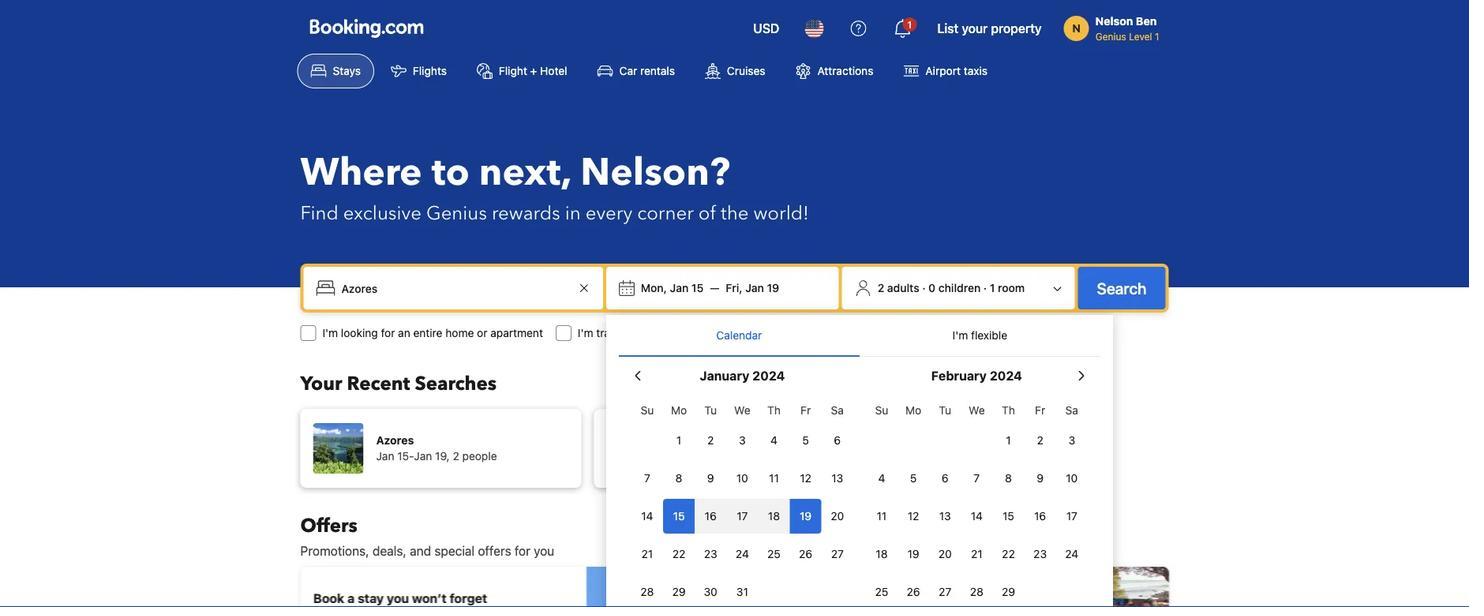 Task type: locate. For each thing, give the bounding box(es) containing it.
26 left 27 february 2024 checkbox
[[907, 585, 920, 598]]

0 horizontal spatial 25
[[768, 548, 781, 561]]

stay
[[357, 591, 383, 606]]

0 horizontal spatial 8
[[676, 472, 683, 485]]

18 January 2024 checkbox
[[758, 499, 790, 534]]

0 vertical spatial 26
[[799, 548, 813, 561]]

7
[[644, 472, 650, 485], [974, 472, 980, 485]]

1 vertical spatial 26
[[907, 585, 920, 598]]

su for january
[[641, 404, 654, 417]]

6 February 2024 checkbox
[[929, 461, 961, 496]]

2 sa from the left
[[1066, 404, 1079, 417]]

14 February 2024 checkbox
[[961, 499, 993, 534]]

1 horizontal spatial 10
[[1066, 472, 1078, 485]]

i'm left flexible
[[953, 329, 968, 342]]

28
[[641, 585, 654, 598], [970, 585, 984, 598]]

take your longest vacation yet image
[[1027, 567, 1169, 607]]

th for february 2024
[[1002, 404, 1015, 417]]

0 horizontal spatial 21
[[642, 548, 653, 561]]

20 inside "option"
[[831, 510, 844, 523]]

10 right 9 february 2024 checkbox
[[1066, 472, 1078, 485]]

of
[[699, 200, 716, 226]]

7 inside checkbox
[[644, 472, 650, 485]]

booking.com image
[[310, 19, 424, 38]]

sa for january 2024
[[831, 404, 844, 417]]

24 for 24 option
[[736, 548, 749, 561]]

0 horizontal spatial 3
[[739, 434, 746, 447]]

7 right 6 option at bottom right
[[974, 472, 980, 485]]

every
[[586, 200, 633, 226]]

11 for 11 checkbox
[[877, 510, 887, 523]]

0 horizontal spatial 19
[[767, 281, 779, 295]]

21 January 2024 checkbox
[[632, 537, 663, 572]]

19 for the 19 option
[[800, 510, 812, 523]]

1 horizontal spatial 4
[[878, 472, 885, 485]]

ben
[[1136, 15, 1157, 28]]

5 inside "option"
[[802, 434, 809, 447]]

fri,
[[726, 281, 743, 295]]

2 28 from the left
[[970, 585, 984, 598]]

people
[[462, 450, 497, 463]]

1 horizontal spatial 26
[[907, 585, 920, 598]]

19 inside checkbox
[[908, 548, 920, 561]]

26
[[799, 548, 813, 561], [907, 585, 920, 598]]

0 horizontal spatial 7
[[644, 472, 650, 485]]

13 right 12 'option'
[[939, 510, 951, 523]]

2 horizontal spatial i'm
[[953, 329, 968, 342]]

2 fr from the left
[[1035, 404, 1046, 417]]

tu
[[705, 404, 717, 417], [939, 404, 951, 417]]

you inside offers promotions, deals, and special offers for you
[[534, 544, 554, 559]]

0 horizontal spatial su
[[641, 404, 654, 417]]

11 inside option
[[769, 472, 779, 485]]

offers promotions, deals, and special offers for you
[[300, 513, 554, 559]]

2 mo from the left
[[906, 404, 922, 417]]

14 left 15 checkbox
[[641, 510, 653, 523]]

jan left '19,'
[[414, 450, 432, 463]]

15-
[[397, 450, 414, 463]]

19 inside option
[[800, 510, 812, 523]]

2024 for january 2024
[[753, 368, 785, 383]]

15 cell
[[663, 496, 695, 534]]

1 tu from the left
[[705, 404, 717, 417]]

22 February 2024 checkbox
[[993, 537, 1025, 572]]

airport taxis link
[[890, 54, 1001, 88]]

0 horizontal spatial 6
[[834, 434, 841, 447]]

2 22 from the left
[[1002, 548, 1015, 561]]

16 right 15 option
[[1034, 510, 1046, 523]]

0 vertical spatial you
[[534, 544, 554, 559]]

29 right 28 checkbox
[[1002, 585, 1015, 598]]

yet
[[920, 582, 939, 597]]

7 left 8 january 2024 checkbox
[[644, 472, 650, 485]]

9 left 10 january 2024 option
[[707, 472, 714, 485]]

list
[[938, 21, 959, 36]]

genius down to
[[426, 200, 487, 226]]

23 right 22 february 2024 "checkbox"
[[1034, 548, 1047, 561]]

12 inside 'option'
[[908, 510, 919, 523]]

your right take
[[785, 582, 813, 597]]

4 for 4 checkbox
[[878, 472, 885, 485]]

0 horizontal spatial mo
[[671, 404, 687, 417]]

1 grid from the left
[[632, 395, 853, 607]]

genius inside where to next, nelson? find exclusive genius rewards in every corner of the world!
[[426, 200, 487, 226]]

2 7 from the left
[[974, 472, 980, 485]]

3 inside option
[[1069, 434, 1075, 447]]

1
[[908, 19, 912, 30], [1155, 31, 1159, 42], [990, 281, 995, 295], [677, 434, 682, 447], [1006, 434, 1011, 447]]

0 horizontal spatial 13
[[832, 472, 843, 485]]

1 horizontal spatial 22
[[1002, 548, 1015, 561]]

29 for 29 february 2024 checkbox
[[1002, 585, 1015, 598]]

0 horizontal spatial 27
[[831, 548, 844, 561]]

0 vertical spatial 20
[[831, 510, 844, 523]]

1 horizontal spatial 8
[[1005, 472, 1012, 485]]

fr up 2 option
[[1035, 404, 1046, 417]]

0 horizontal spatial 15
[[673, 510, 685, 523]]

1 vertical spatial 6
[[942, 472, 949, 485]]

12 January 2024 checkbox
[[790, 461, 822, 496]]

24 left 25 option
[[736, 548, 749, 561]]

looking left an
[[341, 326, 378, 340]]

1 vertical spatial 4
[[878, 472, 885, 485]]

1 horizontal spatial 5
[[910, 472, 917, 485]]

22 right 21 checkbox
[[673, 548, 686, 561]]

12 right "11 january 2024" option
[[800, 472, 812, 485]]

3
[[739, 434, 746, 447], [1069, 434, 1075, 447]]

2 looking from the left
[[738, 326, 775, 340]]

1 horizontal spatial 28
[[970, 585, 984, 598]]

i'm inside button
[[953, 329, 968, 342]]

stays link
[[297, 54, 374, 88]]

car rentals
[[619, 64, 675, 77]]

25 February 2024 checkbox
[[866, 575, 898, 607]]

you right stay
[[386, 591, 409, 606]]

flexible
[[971, 329, 1008, 342]]

th up the 4 option
[[768, 404, 781, 417]]

1 horizontal spatial i'm
[[578, 326, 593, 340]]

for
[[381, 326, 395, 340], [643, 326, 657, 340], [778, 326, 792, 340], [515, 544, 530, 559]]

list your property
[[938, 21, 1042, 36]]

8 for 8 checkbox
[[1005, 472, 1012, 485]]

1 we from the left
[[734, 404, 751, 417]]

tab list
[[619, 315, 1101, 358]]

13 for 13 february 2024 option
[[939, 510, 951, 523]]

10 for 10 january 2024 option
[[737, 472, 748, 485]]

1 9 from the left
[[707, 472, 714, 485]]

2 right 1 checkbox
[[1037, 434, 1044, 447]]

calendar button
[[619, 315, 860, 356]]

18 right "17" option
[[768, 510, 780, 523]]

0 horizontal spatial grid
[[632, 395, 853, 607]]

world!
[[754, 200, 809, 226]]

9 right 8 checkbox
[[1037, 472, 1044, 485]]

24 inside checkbox
[[1065, 548, 1079, 561]]

1 looking from the left
[[341, 326, 378, 340]]

1 horizontal spatial 25
[[875, 585, 889, 598]]

0 vertical spatial 13
[[832, 472, 843, 485]]

0 horizontal spatial 18
[[768, 510, 780, 523]]

10 left "11 january 2024" option
[[737, 472, 748, 485]]

1 horizontal spatial 12
[[908, 510, 919, 523]]

1 horizontal spatial 21
[[971, 548, 983, 561]]

we down february 2024
[[969, 404, 985, 417]]

1 21 from the left
[[642, 548, 653, 561]]

1 vertical spatial your
[[785, 582, 813, 597]]

25 left 26 february 2024 option
[[875, 585, 889, 598]]

27 for 27 february 2024 checkbox
[[939, 585, 952, 598]]

nelson ben genius level 1
[[1096, 15, 1159, 42]]

0 vertical spatial 12
[[800, 472, 812, 485]]

2 21 from the left
[[971, 548, 983, 561]]

2 17 from the left
[[1066, 510, 1078, 523]]

for left an
[[381, 326, 395, 340]]

18 February 2024 checkbox
[[866, 537, 898, 572]]

1 January 2024 checkbox
[[663, 423, 695, 458]]

17 right the "16 february 2024" option
[[1066, 510, 1078, 523]]

29 inside 29 january 2024 option
[[672, 585, 686, 598]]

4 February 2024 checkbox
[[866, 461, 898, 496]]

1 horizontal spatial su
[[875, 404, 889, 417]]

1 horizontal spatial 23
[[1034, 548, 1047, 561]]

2 we from the left
[[969, 404, 985, 417]]

11 inside checkbox
[[877, 510, 887, 523]]

0 horizontal spatial 4
[[771, 434, 778, 447]]

20 inside checkbox
[[939, 548, 952, 561]]

looking for i'm
[[341, 326, 378, 340]]

18 inside checkbox
[[876, 548, 888, 561]]

28 inside 28 january 2024 option
[[641, 585, 654, 598]]

8 right 7 january 2024 checkbox
[[676, 472, 683, 485]]

18 for 18 option
[[768, 510, 780, 523]]

1 th from the left
[[768, 404, 781, 417]]

22 right 21 february 2024 option
[[1002, 548, 1015, 561]]

mo
[[671, 404, 687, 417], [906, 404, 922, 417]]

1 28 from the left
[[641, 585, 654, 598]]

1 mo from the left
[[671, 404, 687, 417]]

0 vertical spatial genius
[[1096, 31, 1127, 42]]

to
[[432, 147, 470, 199]]

1 sa from the left
[[831, 404, 844, 417]]

1 horizontal spatial 17
[[1066, 510, 1078, 523]]

20 right the 19 option
[[831, 510, 844, 523]]

mo up the 1 option
[[671, 404, 687, 417]]

2 16 from the left
[[1034, 510, 1046, 523]]

11 left 12 january 2024 checkbox
[[769, 472, 779, 485]]

0 vertical spatial 4
[[771, 434, 778, 447]]

your account menu nelson ben genius level 1 element
[[1064, 7, 1166, 43]]

5 right 4 checkbox
[[910, 472, 917, 485]]

for right offers
[[515, 544, 530, 559]]

mo up "5 february 2024" checkbox
[[906, 404, 922, 417]]

6 right "5 february 2024" checkbox
[[942, 472, 949, 485]]

1 horizontal spatial you
[[534, 544, 554, 559]]

27 inside checkbox
[[831, 548, 844, 561]]

0 horizontal spatial 28
[[641, 585, 654, 598]]

24 right 23 february 2024 checkbox
[[1065, 548, 1079, 561]]

your right list
[[962, 21, 988, 36]]

2 su from the left
[[875, 404, 889, 417]]

24 February 2024 checkbox
[[1056, 537, 1088, 572]]

1 horizontal spatial 19
[[800, 510, 812, 523]]

21 inside option
[[971, 548, 983, 561]]

2 24 from the left
[[1065, 548, 1079, 561]]

11 left 12 'option'
[[877, 510, 887, 523]]

19 cell
[[790, 496, 822, 534]]

12
[[800, 472, 812, 485], [908, 510, 919, 523]]

2 10 from the left
[[1066, 472, 1078, 485]]

2024
[[753, 368, 785, 383], [990, 368, 1022, 383]]

13 right 12 january 2024 checkbox
[[832, 472, 843, 485]]

1 horizontal spatial tu
[[939, 404, 951, 417]]

0 horizontal spatial 29
[[672, 585, 686, 598]]

25 right 24 option
[[768, 548, 781, 561]]

22
[[673, 548, 686, 561], [1002, 548, 1015, 561]]

4 right the 3 january 2024 checkbox
[[771, 434, 778, 447]]

17 inside checkbox
[[1066, 510, 1078, 523]]

10 inside option
[[737, 472, 748, 485]]

1 10 from the left
[[737, 472, 748, 485]]

1 horizontal spatial 6
[[942, 472, 949, 485]]

we up the 3 january 2024 checkbox
[[734, 404, 751, 417]]

5
[[802, 434, 809, 447], [910, 472, 917, 485]]

16 February 2024 checkbox
[[1025, 499, 1056, 534]]

tu down february
[[939, 404, 951, 417]]

sa up 3 option
[[1066, 404, 1079, 417]]

th up 1 checkbox
[[1002, 404, 1015, 417]]

i'm for i'm looking for an entire home or apartment
[[323, 326, 338, 340]]

we for january
[[734, 404, 751, 417]]

18
[[768, 510, 780, 523], [876, 548, 888, 561]]

26 January 2024 checkbox
[[790, 537, 822, 572]]

15 for 15 option
[[1003, 510, 1015, 523]]

9 for 9 january 2024 checkbox
[[707, 472, 714, 485]]

0 horizontal spatial 24
[[736, 548, 749, 561]]

looking right i'm
[[738, 326, 775, 340]]

1 horizontal spatial 27
[[939, 585, 952, 598]]

grid
[[632, 395, 853, 607], [866, 395, 1088, 607]]

february
[[932, 368, 987, 383]]

28 for 28 checkbox
[[970, 585, 984, 598]]

you right offers
[[534, 544, 554, 559]]

23 inside the 23 january 2024 option
[[704, 548, 717, 561]]

1 horizontal spatial sa
[[1066, 404, 1079, 417]]

2 left adults on the right top
[[878, 281, 884, 295]]

17 right the 16 january 2024 "option"
[[737, 510, 748, 523]]

rewards
[[492, 200, 560, 226]]

4 for the 4 option
[[771, 434, 778, 447]]

7 for 7 january 2024 checkbox
[[644, 472, 650, 485]]

tu up 2 option
[[705, 404, 717, 417]]

0 horizontal spatial 11
[[769, 472, 779, 485]]

8 left 9 february 2024 checkbox
[[1005, 472, 1012, 485]]

28 right 27 february 2024 checkbox
[[970, 585, 984, 598]]

i'm left traveling
[[578, 326, 593, 340]]

23
[[704, 548, 717, 561], [1034, 548, 1047, 561]]

14 left 15 option
[[971, 510, 983, 523]]

31 January 2024 checkbox
[[727, 575, 758, 607]]

17
[[737, 510, 748, 523], [1066, 510, 1078, 523]]

2 horizontal spatial 19
[[908, 548, 920, 561]]

2 29 from the left
[[1002, 585, 1015, 598]]

20 February 2024 checkbox
[[929, 537, 961, 572]]

31
[[737, 585, 748, 598]]

23 inside 23 february 2024 checkbox
[[1034, 548, 1047, 561]]

1 fr from the left
[[801, 404, 811, 417]]

6 inside option
[[942, 472, 949, 485]]

29 inside 29 february 2024 checkbox
[[1002, 585, 1015, 598]]

su up 7 january 2024 checkbox
[[641, 404, 654, 417]]

0 horizontal spatial 10
[[737, 472, 748, 485]]

2 8 from the left
[[1005, 472, 1012, 485]]

for for an
[[381, 326, 395, 340]]

2 tu from the left
[[939, 404, 951, 417]]

1 horizontal spatial mo
[[906, 404, 922, 417]]

1 22 from the left
[[673, 548, 686, 561]]

1 su from the left
[[641, 404, 654, 417]]

26 right 25 option
[[799, 548, 813, 561]]

1 vertical spatial 20
[[939, 548, 952, 561]]

usd button
[[744, 9, 789, 47]]

book a stay you won't forget
[[313, 591, 487, 606]]

22 inside "checkbox"
[[1002, 548, 1015, 561]]

0 vertical spatial 5
[[802, 434, 809, 447]]

29 for 29 january 2024 option at the left
[[672, 585, 686, 598]]

1 horizontal spatial th
[[1002, 404, 1015, 417]]

1 horizontal spatial your
[[962, 21, 988, 36]]

19 for 19 checkbox
[[908, 548, 920, 561]]

9
[[707, 472, 714, 485], [1037, 472, 1044, 485]]

0 horizontal spatial 5
[[802, 434, 809, 447]]

6 inside checkbox
[[834, 434, 841, 447]]

20 for 20 february 2024 checkbox
[[939, 548, 952, 561]]

1 17 from the left
[[737, 510, 748, 523]]

25 inside option
[[768, 548, 781, 561]]

16 right 15 checkbox
[[705, 510, 717, 523]]

2 grid from the left
[[866, 395, 1088, 607]]

1 8 from the left
[[676, 472, 683, 485]]

your for list
[[962, 21, 988, 36]]

12 right 11 checkbox
[[908, 510, 919, 523]]

11 for "11 january 2024" option
[[769, 472, 779, 485]]

3 for january 2024
[[739, 434, 746, 447]]

23 for 23 february 2024 checkbox
[[1034, 548, 1047, 561]]

5 right the 4 option
[[802, 434, 809, 447]]

24 inside option
[[736, 548, 749, 561]]

18 inside option
[[768, 510, 780, 523]]

2 th from the left
[[1002, 404, 1015, 417]]

6 January 2024 checkbox
[[822, 423, 853, 458]]

6 right 5 january 2024 "option"
[[834, 434, 841, 447]]

genius
[[1096, 31, 1127, 42], [426, 200, 487, 226]]

1 vertical spatial 12
[[908, 510, 919, 523]]

2 3 from the left
[[1069, 434, 1075, 447]]

fr for january 2024
[[801, 404, 811, 417]]

2 adults · 0 children · 1 room button
[[849, 273, 1069, 303]]

0 vertical spatial 11
[[769, 472, 779, 485]]

12 inside checkbox
[[800, 472, 812, 485]]

0 horizontal spatial genius
[[426, 200, 487, 226]]

sa up 6 checkbox
[[831, 404, 844, 417]]

2
[[878, 281, 884, 295], [707, 434, 714, 447], [1037, 434, 1044, 447], [453, 450, 459, 463]]

6
[[834, 434, 841, 447], [942, 472, 949, 485]]

25 inside 'option'
[[875, 585, 889, 598]]

13 for 13 january 2024 option
[[832, 472, 843, 485]]

1 vertical spatial 11
[[877, 510, 887, 523]]

1 · from the left
[[922, 281, 926, 295]]

traveling
[[596, 326, 640, 340]]

0 horizontal spatial 2024
[[753, 368, 785, 383]]

20 right 19 checkbox
[[939, 548, 952, 561]]

for left work
[[643, 326, 657, 340]]

0 horizontal spatial fr
[[801, 404, 811, 417]]

for for flights
[[778, 326, 792, 340]]

3 inside checkbox
[[739, 434, 746, 447]]

2 · from the left
[[984, 281, 987, 295]]

1 inside checkbox
[[1006, 434, 1011, 447]]

0 horizontal spatial 16
[[705, 510, 717, 523]]

0 horizontal spatial your
[[785, 582, 813, 597]]

apartment
[[491, 326, 543, 340]]

we for february
[[969, 404, 985, 417]]

fr up 5 january 2024 "option"
[[801, 404, 811, 417]]

12 February 2024 checkbox
[[898, 499, 929, 534]]

1 horizontal spatial 7
[[974, 472, 980, 485]]

29 February 2024 checkbox
[[993, 575, 1025, 607]]

i'm for i'm flexible
[[953, 329, 968, 342]]

0 vertical spatial 6
[[834, 434, 841, 447]]

jan
[[670, 281, 689, 295], [746, 281, 764, 295], [376, 450, 394, 463], [414, 450, 432, 463]]

0 horizontal spatial 12
[[800, 472, 812, 485]]

jan down the "azores"
[[376, 450, 394, 463]]

2 14 from the left
[[971, 510, 983, 523]]

7 inside checkbox
[[974, 472, 980, 485]]

20
[[831, 510, 844, 523], [939, 548, 952, 561]]

flight + hotel link
[[463, 54, 581, 88]]

0 vertical spatial your
[[962, 21, 988, 36]]

1 vertical spatial 25
[[875, 585, 889, 598]]

23 January 2024 checkbox
[[695, 537, 727, 572]]

1 23 from the left
[[704, 548, 717, 561]]

1 14 from the left
[[641, 510, 653, 523]]

15 left —
[[692, 281, 704, 295]]

1 vertical spatial 13
[[939, 510, 951, 523]]

29 left 30
[[672, 585, 686, 598]]

19 left 20 february 2024 checkbox
[[908, 548, 920, 561]]

th for january 2024
[[768, 404, 781, 417]]

25 for "25 february 2024" 'option'
[[875, 585, 889, 598]]

21
[[642, 548, 653, 561], [971, 548, 983, 561]]

19 right 18 option
[[800, 510, 812, 523]]

0 horizontal spatial 9
[[707, 472, 714, 485]]

2024 down flexible
[[990, 368, 1022, 383]]

9 January 2024 checkbox
[[695, 461, 727, 496]]

mon, jan 15 — fri, jan 19
[[641, 281, 779, 295]]

28 left 29 january 2024 option at the left
[[641, 585, 654, 598]]

1 horizontal spatial 18
[[876, 548, 888, 561]]

16 cell
[[695, 496, 727, 534]]

1 horizontal spatial we
[[969, 404, 985, 417]]

12 for 12 january 2024 checkbox
[[800, 472, 812, 485]]

0 horizontal spatial ·
[[922, 281, 926, 295]]

attractions
[[818, 64, 874, 77]]

4
[[771, 434, 778, 447], [878, 472, 885, 485]]

i'm up your
[[323, 326, 338, 340]]

2 January 2024 checkbox
[[695, 423, 727, 458]]

2 inside azores jan 15-jan 19, 2 people
[[453, 450, 459, 463]]

0 horizontal spatial tu
[[705, 404, 717, 417]]

28 inside 28 checkbox
[[970, 585, 984, 598]]

1 29 from the left
[[672, 585, 686, 598]]

jan right fri,
[[746, 281, 764, 295]]

21 left 22 january 2024 option
[[642, 548, 653, 561]]

4 inside checkbox
[[878, 472, 885, 485]]

2 horizontal spatial 15
[[1003, 510, 1015, 523]]

15 inside checkbox
[[673, 510, 685, 523]]

1 horizontal spatial looking
[[738, 326, 775, 340]]

1 3 from the left
[[739, 434, 746, 447]]

17 inside option
[[737, 510, 748, 523]]

0 horizontal spatial sa
[[831, 404, 844, 417]]

27 inside checkbox
[[939, 585, 952, 598]]

grid for february
[[866, 395, 1088, 607]]

10 inside checkbox
[[1066, 472, 1078, 485]]

for left flights
[[778, 326, 792, 340]]

1 horizontal spatial grid
[[866, 395, 1088, 607]]

1 horizontal spatial 2024
[[990, 368, 1022, 383]]

21 right 20 february 2024 checkbox
[[971, 548, 983, 561]]

2 9 from the left
[[1037, 472, 1044, 485]]

27 right 26 option
[[831, 548, 844, 561]]

23 right 22 january 2024 option
[[704, 548, 717, 561]]

2 right '19,'
[[453, 450, 459, 463]]

8 for 8 january 2024 checkbox
[[676, 472, 683, 485]]

30 January 2024 checkbox
[[695, 575, 727, 607]]

tu for february 2024
[[939, 404, 951, 417]]

2 vertical spatial 19
[[908, 548, 920, 561]]

2024 down i'm looking for flights
[[753, 368, 785, 383]]

22 inside option
[[673, 548, 686, 561]]

· right children
[[984, 281, 987, 295]]

0 horizontal spatial 14
[[641, 510, 653, 523]]

21 February 2024 checkbox
[[961, 537, 993, 572]]

corner
[[637, 200, 694, 226]]

8
[[676, 472, 683, 485], [1005, 472, 1012, 485]]

14 inside 14 option
[[971, 510, 983, 523]]

0 vertical spatial 18
[[768, 510, 780, 523]]

1 16 from the left
[[705, 510, 717, 523]]

1 24 from the left
[[736, 548, 749, 561]]

1 vertical spatial 27
[[939, 585, 952, 598]]

16 inside option
[[1034, 510, 1046, 523]]

19 right fri,
[[767, 281, 779, 295]]

22 for 22 february 2024 "checkbox"
[[1002, 548, 1015, 561]]

15 right 14 option
[[1003, 510, 1015, 523]]

for for work
[[643, 326, 657, 340]]

book
[[313, 591, 344, 606]]

1 2024 from the left
[[753, 368, 785, 383]]

14 inside 14 january 2024 checkbox
[[641, 510, 653, 523]]

28 for 28 january 2024 option
[[641, 585, 654, 598]]

sa
[[831, 404, 844, 417], [1066, 404, 1079, 417]]

18 left 19 checkbox
[[876, 548, 888, 561]]

1 horizontal spatial 20
[[939, 548, 952, 561]]

tu for january 2024
[[705, 404, 717, 417]]

2 23 from the left
[[1034, 548, 1047, 561]]

4 left "5 february 2024" checkbox
[[878, 472, 885, 485]]

2 2024 from the left
[[990, 368, 1022, 383]]

14 for 14 option
[[971, 510, 983, 523]]

2024 for february 2024
[[990, 368, 1022, 383]]

0 horizontal spatial we
[[734, 404, 751, 417]]

4 January 2024 checkbox
[[758, 423, 790, 458]]

1 horizontal spatial 16
[[1034, 510, 1046, 523]]

21 inside checkbox
[[642, 548, 653, 561]]

2 adults · 0 children · 1 room
[[878, 281, 1025, 295]]

1 inside "button"
[[990, 281, 995, 295]]

3 January 2024 checkbox
[[727, 423, 758, 458]]

car rentals link
[[584, 54, 688, 88]]

20 for 20 january 2024 "option"
[[831, 510, 844, 523]]

15 right 14 january 2024 checkbox
[[673, 510, 685, 523]]

1 vertical spatial you
[[386, 591, 409, 606]]

i'm
[[720, 326, 735, 340]]

0 horizontal spatial 22
[[673, 548, 686, 561]]

15 January 2024 checkbox
[[663, 499, 695, 534]]

1 horizontal spatial 13
[[939, 510, 951, 523]]

taxis
[[964, 64, 988, 77]]

1 horizontal spatial 3
[[1069, 434, 1075, 447]]

5 for 5 january 2024 "option"
[[802, 434, 809, 447]]

7 January 2024 checkbox
[[632, 461, 663, 496]]

27 right yet
[[939, 585, 952, 598]]

0 horizontal spatial 23
[[704, 548, 717, 561]]

24
[[736, 548, 749, 561], [1065, 548, 1079, 561]]

15 inside option
[[1003, 510, 1015, 523]]

genius down the nelson
[[1096, 31, 1127, 42]]

19 January 2024 checkbox
[[790, 499, 822, 534]]

· left 0
[[922, 281, 926, 295]]

5 inside checkbox
[[910, 472, 917, 485]]

0 horizontal spatial 17
[[737, 510, 748, 523]]

entire
[[413, 326, 443, 340]]

0 horizontal spatial 20
[[831, 510, 844, 523]]

4 inside option
[[771, 434, 778, 447]]

su up 4 checkbox
[[875, 404, 889, 417]]

flights link
[[377, 54, 460, 88]]

24 January 2024 checkbox
[[727, 537, 758, 572]]

24 for 24 february 2024 checkbox
[[1065, 548, 1079, 561]]

1 7 from the left
[[644, 472, 650, 485]]

16 inside "option"
[[705, 510, 717, 523]]

1 horizontal spatial 11
[[877, 510, 887, 523]]

18 for 18 february 2024 checkbox at bottom right
[[876, 548, 888, 561]]



Task type: vqa. For each thing, say whether or not it's contained in the screenshot.


Task type: describe. For each thing, give the bounding box(es) containing it.
27 February 2024 checkbox
[[929, 575, 961, 607]]

january 2024
[[700, 368, 785, 383]]

1 inside option
[[677, 434, 682, 447]]

17 February 2024 checkbox
[[1056, 499, 1088, 534]]

6 for 6 checkbox
[[834, 434, 841, 447]]

where
[[300, 147, 422, 199]]

15 February 2024 checkbox
[[993, 499, 1025, 534]]

hotel
[[540, 64, 567, 77]]

7 February 2024 checkbox
[[961, 461, 993, 496]]

search
[[1097, 279, 1147, 297]]

10 February 2024 checkbox
[[1056, 461, 1088, 496]]

0 vertical spatial 19
[[767, 281, 779, 295]]

an
[[398, 326, 410, 340]]

25 for 25 option
[[768, 548, 781, 561]]

flight + hotel
[[499, 64, 567, 77]]

23 February 2024 checkbox
[[1025, 537, 1056, 572]]

10 January 2024 checkbox
[[727, 461, 758, 496]]

mo for january
[[671, 404, 687, 417]]

a
[[347, 591, 354, 606]]

level
[[1129, 31, 1152, 42]]

18 cell
[[758, 496, 790, 534]]

mon,
[[641, 281, 667, 295]]

nelson?
[[581, 147, 730, 199]]

6 for 6 option at bottom right
[[942, 472, 949, 485]]

Where are you going? field
[[335, 274, 575, 302]]

usd
[[753, 21, 780, 36]]

17 for "17" checkbox
[[1066, 510, 1078, 523]]

27 for 27 checkbox
[[831, 548, 844, 561]]

11 February 2024 checkbox
[[866, 499, 898, 534]]

19,
[[435, 450, 450, 463]]

february 2024
[[932, 368, 1022, 383]]

15 for 15 checkbox
[[673, 510, 685, 523]]

1 inside nelson ben genius level 1
[[1155, 31, 1159, 42]]

flight
[[499, 64, 527, 77]]

your
[[300, 371, 342, 397]]

3 February 2024 checkbox
[[1056, 423, 1088, 458]]

azores jan 15-jan 19, 2 people
[[376, 434, 497, 463]]

nelson
[[1096, 15, 1133, 28]]

for inside offers promotions, deals, and special offers for you
[[515, 544, 530, 559]]

8 January 2024 checkbox
[[663, 461, 695, 496]]

9 February 2024 checkbox
[[1025, 461, 1056, 496]]

+
[[530, 64, 537, 77]]

11 January 2024 checkbox
[[758, 461, 790, 496]]

genius inside nelson ben genius level 1
[[1096, 31, 1127, 42]]

12 for 12 'option'
[[908, 510, 919, 523]]

stays
[[333, 64, 361, 77]]

16 for the "16 february 2024" option
[[1034, 510, 1046, 523]]

london
[[670, 434, 710, 447]]

23 for the 23 january 2024 option
[[704, 548, 717, 561]]

search for black friday deals on stays image
[[586, 567, 728, 607]]

0 horizontal spatial you
[[386, 591, 409, 606]]

13 January 2024 checkbox
[[822, 461, 853, 496]]

17 for "17" option
[[737, 510, 748, 523]]

sa for february 2024
[[1066, 404, 1079, 417]]

your for take
[[785, 582, 813, 597]]

13 February 2024 checkbox
[[929, 499, 961, 534]]

1 inside dropdown button
[[908, 19, 912, 30]]

2 right the 1 option
[[707, 434, 714, 447]]

calendar
[[716, 329, 762, 342]]

i'm looking for flights
[[720, 326, 827, 340]]

children
[[939, 281, 981, 295]]

looking for i'm
[[738, 326, 775, 340]]

i'm traveling for work
[[578, 326, 685, 340]]

jan right mon,
[[670, 281, 689, 295]]

5 January 2024 checkbox
[[790, 423, 822, 458]]

27 January 2024 checkbox
[[822, 537, 853, 572]]

22 for 22 january 2024 option
[[673, 548, 686, 561]]

recent
[[347, 371, 410, 397]]

su for february
[[875, 404, 889, 417]]

19 February 2024 checkbox
[[898, 537, 929, 572]]

take
[[754, 582, 782, 597]]

airport
[[926, 64, 961, 77]]

flights
[[795, 326, 827, 340]]

rentals
[[640, 64, 675, 77]]

2 February 2024 checkbox
[[1025, 423, 1056, 458]]

room
[[998, 281, 1025, 295]]

1 button
[[884, 9, 922, 47]]

14 January 2024 checkbox
[[632, 499, 663, 534]]

exclusive
[[343, 200, 422, 226]]

searches
[[415, 371, 497, 397]]

fri, jan 19 button
[[720, 274, 786, 302]]

i'm flexible
[[953, 329, 1008, 342]]

22 January 2024 checkbox
[[663, 537, 695, 572]]

mo for february
[[906, 404, 922, 417]]

forget
[[449, 591, 487, 606]]

and
[[410, 544, 431, 559]]

7 for the 7 checkbox
[[974, 472, 980, 485]]

attractions link
[[782, 54, 887, 88]]

adults
[[887, 281, 920, 295]]

or
[[477, 326, 488, 340]]

take your longest vacation yet
[[754, 582, 939, 597]]

special
[[435, 544, 475, 559]]

property
[[991, 21, 1042, 36]]

fr for february 2024
[[1035, 404, 1046, 417]]

30
[[704, 585, 718, 598]]

i'm flexible button
[[860, 315, 1101, 356]]

3 for february 2024
[[1069, 434, 1075, 447]]

—
[[710, 281, 720, 295]]

14 for 14 january 2024 checkbox
[[641, 510, 653, 523]]

azores
[[376, 434, 414, 447]]

list your property link
[[928, 9, 1051, 47]]

won't
[[412, 591, 446, 606]]

in
[[565, 200, 581, 226]]

16 January 2024 checkbox
[[695, 499, 727, 534]]

i'm for i'm traveling for work
[[578, 326, 593, 340]]

your recent searches
[[300, 371, 497, 397]]

london link
[[594, 409, 875, 488]]

28 February 2024 checkbox
[[961, 575, 993, 607]]

16 for the 16 january 2024 "option"
[[705, 510, 717, 523]]

25 January 2024 checkbox
[[758, 537, 790, 572]]

20 January 2024 checkbox
[[822, 499, 853, 534]]

car
[[619, 64, 637, 77]]

17 January 2024 checkbox
[[727, 499, 758, 534]]

offers
[[300, 513, 358, 539]]

17 cell
[[727, 496, 758, 534]]

10 for 10 february 2024 checkbox on the right bottom of the page
[[1066, 472, 1078, 485]]

0
[[929, 281, 936, 295]]

5 February 2024 checkbox
[[898, 461, 929, 496]]

28 January 2024 checkbox
[[632, 575, 663, 607]]

i'm looking for an entire home or apartment
[[323, 326, 543, 340]]

airport taxis
[[926, 64, 988, 77]]

9 for 9 february 2024 checkbox
[[1037, 472, 1044, 485]]

26 for 26 option
[[799, 548, 813, 561]]

8 February 2024 checkbox
[[993, 461, 1025, 496]]

vacation
[[864, 582, 917, 597]]

find
[[300, 200, 339, 226]]

29 January 2024 checkbox
[[663, 575, 695, 607]]

tab list containing calendar
[[619, 315, 1101, 358]]

longest
[[816, 582, 861, 597]]

1 horizontal spatial 15
[[692, 281, 704, 295]]

26 February 2024 checkbox
[[898, 575, 929, 607]]

search button
[[1078, 267, 1166, 310]]

2 inside "button"
[[878, 281, 884, 295]]

offers
[[478, 544, 511, 559]]

work
[[660, 326, 685, 340]]

26 for 26 february 2024 option
[[907, 585, 920, 598]]

5 for "5 february 2024" checkbox
[[910, 472, 917, 485]]

cruises link
[[692, 54, 779, 88]]

grid for january
[[632, 395, 853, 607]]

next,
[[479, 147, 571, 199]]

the
[[721, 200, 749, 226]]

flights
[[413, 64, 447, 77]]

21 for 21 february 2024 option
[[971, 548, 983, 561]]

home
[[446, 326, 474, 340]]

1 February 2024 checkbox
[[993, 423, 1025, 458]]

21 for 21 checkbox
[[642, 548, 653, 561]]



